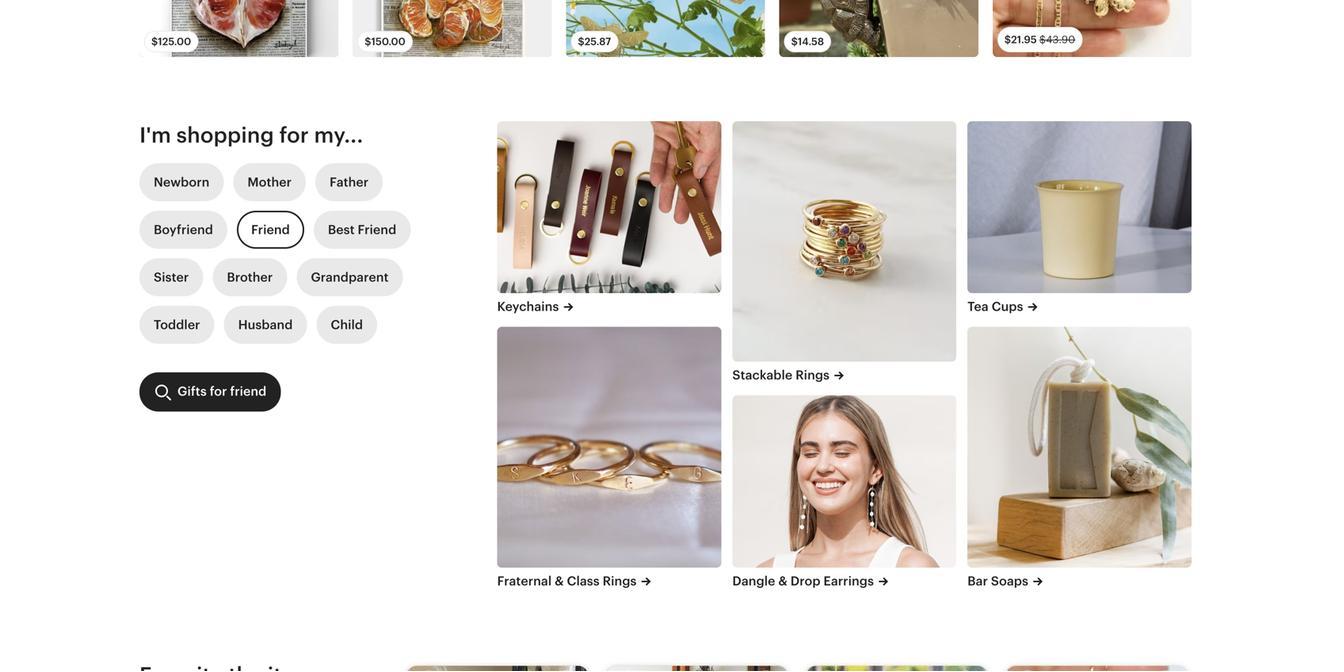 Task type: locate. For each thing, give the bounding box(es) containing it.
dangle & drop earrings link
[[733, 573, 957, 590]]

150.00
[[371, 36, 406, 48]]

fraternal & class rings link
[[498, 573, 722, 590]]

minimalist dangle earring boho long earring wife birthday gift present granddaughter gift jewelry lover gift work friend gift big earring image
[[733, 396, 957, 568]]

for right the gifts at the bottom of the page
[[210, 385, 227, 399]]

child
[[331, 318, 363, 332]]

brother
[[227, 270, 273, 285]]

friend right 'best'
[[358, 223, 397, 237]]

0 horizontal spatial &
[[555, 574, 564, 589]]

stackable
[[733, 368, 793, 383]]

$
[[1005, 34, 1012, 45], [1040, 34, 1047, 45], [151, 36, 158, 48], [365, 36, 371, 48], [578, 36, 585, 48], [792, 36, 798, 48]]

friend
[[230, 385, 267, 399]]

rings right stackable
[[796, 368, 830, 383]]

drop
[[791, 574, 821, 589]]

boyfriend
[[154, 223, 213, 237]]

& for dangle
[[779, 574, 788, 589]]

$ for $ 125.00
[[151, 36, 158, 48]]

1 horizontal spatial friend
[[358, 223, 397, 237]]

tangerine painting orange painting original oil painting mandarin painting citrus painting newspaper art fruit painting image
[[353, 0, 552, 57]]

0 horizontal spatial for
[[210, 385, 227, 399]]

bar
[[968, 574, 989, 589]]

stackable rings link
[[733, 367, 957, 385]]

2 & from the left
[[779, 574, 788, 589]]

bar soaps
[[968, 574, 1029, 589]]

14.58
[[798, 36, 825, 48]]

plant animals pollinators set of 3, butterfly, bumblebee and hummingbird cute plant decor image
[[566, 0, 766, 57]]

1 horizontal spatial for
[[280, 123, 309, 147]]

grandparent
[[311, 270, 389, 285]]

i'm
[[140, 123, 171, 147]]

rings
[[796, 368, 830, 383], [603, 574, 637, 589]]

&
[[555, 574, 564, 589], [779, 574, 788, 589]]

best
[[328, 223, 355, 237]]

43.90
[[1047, 34, 1076, 45]]

soaps
[[992, 574, 1029, 589]]

porcelain tea cup - 8 oz image
[[968, 121, 1192, 293]]

for left "my..."
[[280, 123, 309, 147]]

gifts for friend link
[[140, 373, 281, 412]]

class
[[567, 574, 600, 589]]

1 horizontal spatial rings
[[796, 368, 830, 383]]

0 vertical spatial rings
[[796, 368, 830, 383]]

& left "class" at the left bottom of page
[[555, 574, 564, 589]]

mother
[[248, 175, 292, 190]]

for
[[280, 123, 309, 147], [210, 385, 227, 399]]

rings right "class" at the left bottom of page
[[603, 574, 637, 589]]

personalized keychain leather keychain personalized keyfob leather key fob monogram keychain personalized gift for women key ring image
[[498, 121, 722, 293]]

tortoise, pot buddy, pot hanger, bronze, coloured tortoise, gift boxed, tortoise ornament, garden and home, plant pot hanging, plant pot image
[[780, 0, 979, 57]]

1 & from the left
[[555, 574, 564, 589]]

newborn
[[154, 175, 210, 190]]

$ for $ 25.87
[[578, 36, 585, 48]]

earrings
[[824, 574, 874, 589]]

stackable rings
[[733, 368, 830, 383]]

21.95
[[1012, 34, 1038, 45]]

tea cups link
[[968, 298, 1192, 316]]

0 horizontal spatial friend
[[251, 223, 290, 237]]

orange painting grapefruit art fruit wall art original oil painting citrus wall decor newspaper art fruit painting grapefruit wall art image
[[140, 0, 339, 57]]

birthstone stacking ring • dainty birthstone ring • birthstone ring • family jewelry • stacking ring • minimalist ring • stackable ring  rng image
[[733, 121, 957, 362]]

shopping
[[177, 123, 274, 147]]

0 horizontal spatial rings
[[603, 574, 637, 589]]

$ for $ 21.95 $ 43.90
[[1005, 34, 1012, 45]]

& left "drop"
[[779, 574, 788, 589]]

gifts for friend
[[178, 385, 267, 399]]

0 vertical spatial for
[[280, 123, 309, 147]]

toddler
[[154, 318, 200, 332]]

1 horizontal spatial &
[[779, 574, 788, 589]]

sister
[[154, 270, 189, 285]]

$ for $ 150.00
[[365, 36, 371, 48]]

1 vertical spatial rings
[[603, 574, 637, 589]]

friend down mother
[[251, 223, 290, 237]]

keychains
[[498, 300, 559, 314]]

friend
[[251, 223, 290, 237], [358, 223, 397, 237]]



Task type: vqa. For each thing, say whether or not it's contained in the screenshot.
THE TO in Save up to 20% the first time you pay with Klarna. Learn more
no



Task type: describe. For each thing, give the bounding box(es) containing it.
fraternal & class rings
[[498, 574, 637, 589]]

i'm shopping for my...
[[140, 123, 363, 147]]

$ for $ 14.58
[[792, 36, 798, 48]]

$ 25.87
[[578, 36, 611, 48]]

vetiver soap on a rope with exfoliating oatmeal and purifying green clay. gift for him, handmade vegan soap made in the uk image
[[968, 327, 1192, 568]]

husband
[[238, 318, 293, 332]]

father
[[330, 175, 369, 190]]

25.87
[[585, 36, 611, 48]]

18k gold filled charm evil eye, elephant, clover necklace for good luck/18k gold filled cadena de buena suerte - p107 image
[[993, 0, 1192, 57]]

best friend
[[328, 223, 397, 237]]

$ 125.00
[[151, 36, 191, 48]]

my...
[[314, 123, 363, 147]]

1 friend from the left
[[251, 223, 290, 237]]

125.00
[[158, 36, 191, 48]]

$ 14.58
[[792, 36, 825, 48]]

keychains link
[[498, 298, 722, 316]]

tea
[[968, 300, 989, 314]]

gold signet ring, gold ring, signet initial ring, dainty ring, stackable ring, minimalist ring image
[[498, 327, 722, 568]]

cups
[[992, 300, 1024, 314]]

dangle
[[733, 574, 776, 589]]

dangle & drop earrings
[[733, 574, 874, 589]]

2 friend from the left
[[358, 223, 397, 237]]

& for fraternal
[[555, 574, 564, 589]]

fraternal
[[498, 574, 552, 589]]

1 vertical spatial for
[[210, 385, 227, 399]]

$ 150.00
[[365, 36, 406, 48]]

bar soaps link
[[968, 573, 1192, 590]]

gifts
[[178, 385, 207, 399]]

$ 21.95 $ 43.90
[[1005, 34, 1076, 45]]

tea cups
[[968, 300, 1024, 314]]



